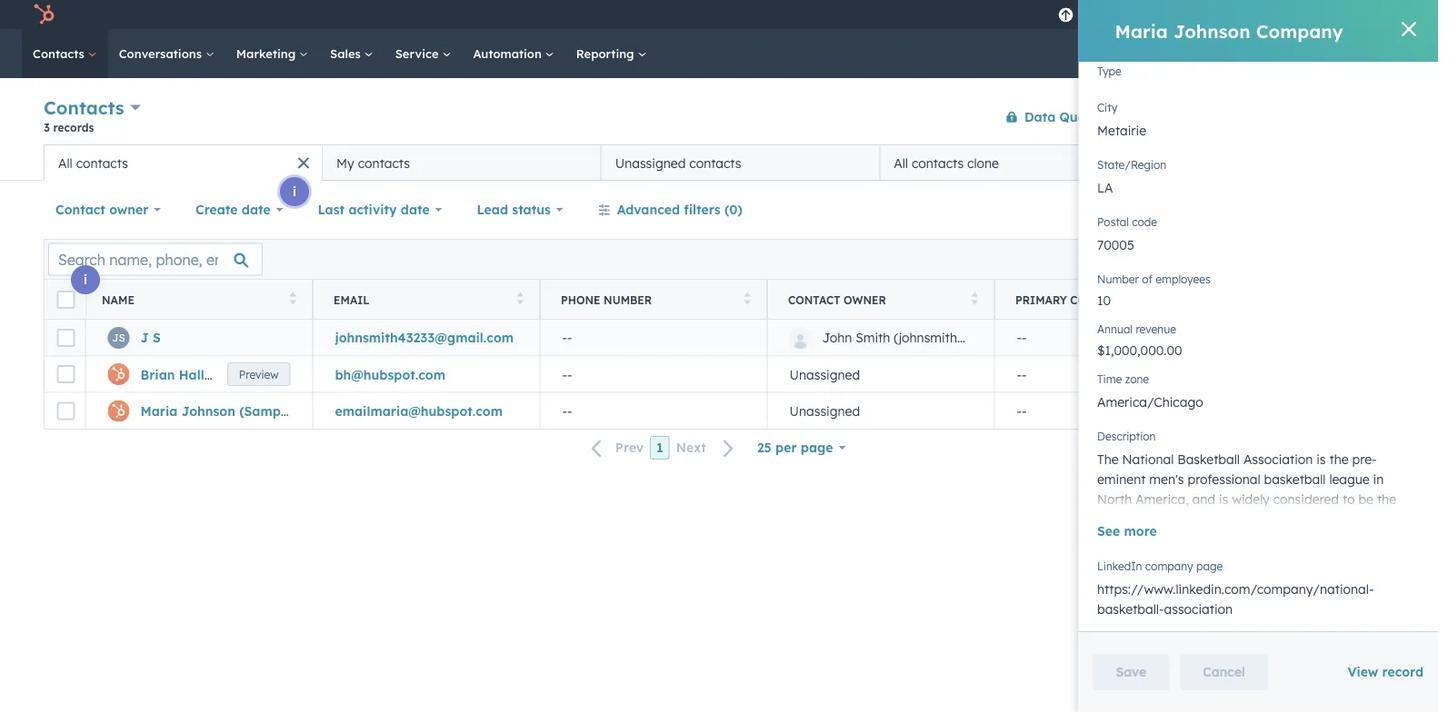 Task type: locate. For each thing, give the bounding box(es) containing it.
column header
[[1222, 280, 1439, 320]]

john smith (johnsmith43233@gmail.com) button
[[768, 320, 1072, 356]]

press to sort. image
[[517, 292, 524, 305], [744, 292, 751, 305], [972, 292, 978, 305]]

unassigned down john
[[790, 367, 860, 383]]

johnsmith43233@gmail.com link
[[335, 330, 514, 346]]

1 vertical spatial i
[[84, 272, 87, 288]]

2 date from the left
[[401, 202, 430, 218]]

1 horizontal spatial contact owner
[[788, 293, 887, 307]]

1 vertical spatial (sample
[[239, 403, 292, 419]]

help image
[[1214, 8, 1231, 25]]

press to sort. element for contact owner
[[972, 292, 978, 308]]

i button left the last at the top left of page
[[280, 177, 309, 206]]

next button
[[670, 437, 746, 461]]

date inside create date popup button
[[242, 202, 271, 218]]

page for 25 per page
[[801, 440, 833, 456]]

1 vertical spatial johnson
[[182, 403, 235, 419]]

2 press to sort. image from the left
[[744, 292, 751, 305]]

create date button
[[184, 192, 295, 228]]

contacts
[[33, 46, 88, 61], [44, 96, 124, 119]]

contact up john
[[788, 293, 841, 307]]

unassigned button
[[768, 356, 995, 393], [768, 393, 995, 429]]

1 horizontal spatial owner
[[844, 293, 887, 307]]

date right activity at the left of page
[[401, 202, 430, 218]]

2 -- button from the top
[[540, 356, 768, 393]]

all
[[58, 155, 73, 171], [894, 155, 908, 171]]

1 horizontal spatial date
[[401, 202, 430, 218]]

maria johnson (sample contact)
[[140, 403, 351, 419]]

1 vertical spatial owner
[[844, 293, 887, 307]]

contacts inside 'button'
[[690, 155, 742, 171]]

last
[[318, 202, 345, 218]]

employees
[[1156, 273, 1211, 286]]

1 vertical spatial company
[[1145, 560, 1193, 574]]

0 vertical spatial page
[[801, 440, 833, 456]]

john smith (johnsmith43233@gmail.com)
[[823, 330, 1072, 346]]

cancel button
[[1181, 655, 1268, 691]]

0 vertical spatial (sample
[[237, 367, 289, 383]]

1 horizontal spatial johnson
[[1174, 20, 1251, 42]]

-- button for bh@hubspot.com
[[540, 356, 768, 393]]

3 -- button from the top
[[540, 393, 768, 429]]

contact
[[55, 202, 105, 218], [788, 293, 841, 307]]

0 horizontal spatial date
[[242, 202, 271, 218]]

company
[[1071, 293, 1126, 307], [1145, 560, 1193, 574]]

search button
[[1391, 38, 1422, 69]]

contact inside popup button
[[55, 202, 105, 218]]

(sample up maria johnson (sample contact) on the bottom of page
[[237, 367, 289, 383]]

notifications image
[[1275, 8, 1292, 25]]

0 vertical spatial contact
[[55, 202, 105, 218]]

settings link
[[1242, 5, 1264, 24]]

johnsmith
[[1333, 7, 1388, 22]]

postal
[[1097, 216, 1129, 229]]

i for rightmost i button
[[293, 184, 297, 200]]

1 vertical spatial contact)
[[296, 403, 351, 419]]

actions button
[[1119, 102, 1198, 131]]

marketplaces button
[[1165, 0, 1203, 29]]

contact owner
[[55, 202, 149, 218], [788, 293, 887, 307]]

(sample for johnson
[[239, 403, 292, 419]]

3 press to sort. image from the left
[[972, 292, 978, 305]]

1 horizontal spatial i
[[293, 184, 297, 200]]

-- button for emailmaria@hubspot.com
[[540, 393, 768, 429]]

contact) right preview button
[[293, 367, 348, 383]]

1 vertical spatial i button
[[71, 266, 100, 295]]

0 horizontal spatial johnson
[[182, 403, 235, 419]]

1 horizontal spatial all
[[894, 155, 908, 171]]

contact owner up john
[[788, 293, 887, 307]]

0 vertical spatial i
[[293, 184, 297, 200]]

emailmaria@hubspot.com button
[[313, 393, 540, 429]]

contact down all contacts
[[55, 202, 105, 218]]

0 horizontal spatial contact
[[55, 202, 105, 218]]

i button left name
[[71, 266, 100, 295]]

press to sort. element for email
[[517, 292, 524, 308]]

lead status button
[[465, 192, 575, 228]]

1 press to sort. element from the left
[[290, 292, 296, 308]]

0 horizontal spatial maria
[[140, 403, 178, 419]]

contacts up records
[[44, 96, 124, 119]]

2 horizontal spatial press to sort. image
[[972, 292, 978, 305]]

0 vertical spatial company
[[1071, 293, 1126, 307]]

view
[[1348, 665, 1379, 681]]

0 vertical spatial unassigned
[[615, 155, 686, 171]]

contacts button
[[44, 95, 141, 121]]

0 horizontal spatial all
[[58, 155, 73, 171]]

page down the national basketball association is the pre-eminent men's professional basketball league in north america, and is widely considered to be the premier men's professional basketball league in the world. text field
[[1196, 560, 1223, 574]]

2 press to sort. element from the left
[[517, 292, 524, 308]]

2 vertical spatial unassigned
[[790, 403, 860, 419]]

date right create at the left
[[242, 202, 271, 218]]

1 vertical spatial contacts
[[44, 96, 124, 119]]

emailmaria@hubspot.com link
[[335, 403, 503, 419]]

contacts down hubspot link
[[33, 46, 88, 61]]

contact owner down all contacts
[[55, 202, 149, 218]]

page right per
[[801, 440, 833, 456]]

page inside popup button
[[801, 440, 833, 456]]

2 contacts from the left
[[358, 155, 410, 171]]

date
[[242, 202, 271, 218], [401, 202, 430, 218]]

see
[[1097, 523, 1120, 539]]

1 horizontal spatial page
[[1196, 560, 1223, 574]]

i for the leftmost i button
[[84, 272, 87, 288]]

1 all from the left
[[58, 155, 73, 171]]

john
[[823, 330, 852, 346]]

0 vertical spatial contact owner
[[55, 202, 149, 218]]

primary company column header
[[995, 280, 1223, 320]]

maria
[[1115, 20, 1168, 42], [140, 403, 178, 419]]

unassigned
[[615, 155, 686, 171], [790, 367, 860, 383], [790, 403, 860, 419]]

j
[[140, 330, 149, 346]]

1 unassigned button from the top
[[768, 356, 995, 393]]

3 press to sort. element from the left
[[744, 292, 751, 308]]

contacts
[[76, 155, 128, 171], [358, 155, 410, 171], [690, 155, 742, 171], [912, 155, 964, 171]]

marketplaces image
[[1176, 8, 1192, 25]]

number right phone
[[604, 293, 652, 307]]

contacts banner
[[44, 93, 1395, 145]]

actions
[[1134, 110, 1172, 124]]

contacts down records
[[76, 155, 128, 171]]

4 press to sort. element from the left
[[972, 292, 978, 308]]

number
[[1097, 273, 1139, 286], [604, 293, 652, 307]]

revenue
[[1136, 323, 1176, 336]]

page
[[801, 440, 833, 456], [1196, 560, 1223, 574]]

3 contacts from the left
[[690, 155, 742, 171]]

1 press to sort. image from the left
[[517, 292, 524, 305]]

primary company
[[1016, 293, 1126, 307]]

menu
[[1056, 0, 1417, 29]]

maria johnson company
[[1115, 20, 1344, 42]]

hubspot image
[[33, 4, 55, 25]]

0 vertical spatial owner
[[109, 202, 149, 218]]

settings image
[[1245, 8, 1261, 24]]

0 horizontal spatial company
[[1071, 293, 1126, 307]]

Annual revenue text field
[[1097, 333, 1420, 362]]

prev button
[[581, 437, 650, 461]]

phone number
[[561, 293, 652, 307]]

1 contacts from the left
[[76, 155, 128, 171]]

contacts down contacts banner
[[690, 155, 742, 171]]

phone
[[561, 293, 601, 307]]

-- button
[[540, 320, 768, 356], [540, 356, 768, 393], [540, 393, 768, 429]]

1 horizontal spatial company
[[1145, 560, 1193, 574]]

1 vertical spatial contact
[[788, 293, 841, 307]]

all for all contacts clone
[[894, 155, 908, 171]]

per
[[776, 440, 797, 456]]

company down more
[[1145, 560, 1193, 574]]

press to sort. image for phone
[[744, 292, 751, 305]]

0 horizontal spatial i
[[84, 272, 87, 288]]

johnsmith43233@gmail.com button
[[313, 320, 540, 356]]

unassigned button for bh@hubspot.com
[[768, 356, 995, 393]]

1 -- button from the top
[[540, 320, 768, 356]]

0 vertical spatial maria
[[1115, 20, 1168, 42]]

owner
[[109, 202, 149, 218], [844, 293, 887, 307]]

1 vertical spatial maria
[[140, 403, 178, 419]]

zone
[[1125, 373, 1149, 386]]

2 unassigned button from the top
[[768, 393, 995, 429]]

cancel
[[1203, 665, 1246, 681]]

0 horizontal spatial owner
[[109, 202, 149, 218]]

(sample for halligan
[[237, 367, 289, 383]]

Postal code text field
[[1097, 226, 1420, 262]]

company inside column header
[[1071, 293, 1126, 307]]

all for all contacts
[[58, 155, 73, 171]]

johnson for company
[[1174, 20, 1251, 42]]

all down the 3 records
[[58, 155, 73, 171]]

contacts right my
[[358, 155, 410, 171]]

0 horizontal spatial page
[[801, 440, 833, 456]]

0 horizontal spatial contact owner
[[55, 202, 149, 218]]

1 vertical spatial unassigned
[[790, 367, 860, 383]]

0 vertical spatial contact)
[[293, 367, 348, 383]]

press to sort. image for contact
[[972, 292, 978, 305]]

contacts inside popup button
[[44, 96, 124, 119]]

contacts left clone
[[912, 155, 964, 171]]

1 horizontal spatial number
[[1097, 273, 1139, 286]]

search image
[[1400, 47, 1413, 60]]

1 vertical spatial number
[[604, 293, 652, 307]]

page for linkedin company page
[[1196, 560, 1223, 574]]

company
[[1257, 20, 1344, 42]]

all left clone
[[894, 155, 908, 171]]

(sample down preview button
[[239, 403, 292, 419]]

filters
[[684, 202, 721, 218]]

maria down brian
[[140, 403, 178, 419]]

1 horizontal spatial i button
[[280, 177, 309, 206]]

0 vertical spatial johnson
[[1174, 20, 1251, 42]]

maria left marketplaces icon
[[1115, 20, 1168, 42]]

0 horizontal spatial press to sort. image
[[517, 292, 524, 305]]

2 all from the left
[[894, 155, 908, 171]]

0 horizontal spatial i button
[[71, 266, 100, 295]]

all contacts button
[[44, 145, 322, 181]]

1 vertical spatial page
[[1196, 560, 1223, 574]]

unassigned up 25 per page popup button
[[790, 403, 860, 419]]

owner up "search name, phone, email addresses, or company" search box
[[109, 202, 149, 218]]

1 horizontal spatial press to sort. image
[[744, 292, 751, 305]]

johnson
[[1174, 20, 1251, 42], [182, 403, 235, 419]]

company up annual
[[1071, 293, 1126, 307]]

4 contacts from the left
[[912, 155, 964, 171]]

press to sort. element
[[290, 292, 296, 308], [517, 292, 524, 308], [744, 292, 751, 308], [972, 292, 978, 308]]

number of employees
[[1097, 273, 1211, 286]]

owner up the smith
[[844, 293, 887, 307]]

1 date from the left
[[242, 202, 271, 218]]

lead
[[477, 202, 508, 218]]

0 vertical spatial i button
[[280, 177, 309, 206]]

number left of
[[1097, 273, 1139, 286]]

1 horizontal spatial maria
[[1115, 20, 1168, 42]]

johnsmith43233@gmail.com
[[335, 330, 514, 346]]

calling icon image
[[1138, 7, 1154, 23]]

1
[[657, 440, 664, 456]]

unassigned up advanced
[[615, 155, 686, 171]]

contact) for maria johnson (sample contact)
[[296, 403, 351, 419]]

contact) down bh@hubspot.com
[[296, 403, 351, 419]]

save button
[[1094, 655, 1170, 691]]

unassigned button for emailmaria@hubspot.com
[[768, 393, 995, 429]]

i button
[[280, 177, 309, 206], [71, 266, 100, 295]]

j s
[[140, 330, 161, 346]]



Task type: describe. For each thing, give the bounding box(es) containing it.
unassigned inside 'button'
[[615, 155, 686, 171]]

prev
[[615, 440, 644, 456]]

contacts for all contacts
[[76, 155, 128, 171]]

company for linkedin
[[1145, 560, 1193, 574]]

all contacts clone
[[894, 155, 999, 171]]

contacts for all contacts clone
[[912, 155, 964, 171]]

contacts for unassigned contacts
[[690, 155, 742, 171]]

sales
[[330, 46, 364, 61]]

status
[[512, 202, 551, 218]]

johnson for (sample
[[182, 403, 235, 419]]

brian halligan (sample contact)
[[140, 367, 348, 383]]

0 horizontal spatial number
[[604, 293, 652, 307]]

conversations link
[[108, 29, 225, 78]]

postal code
[[1097, 216, 1157, 229]]

-- button for johnsmith43233@gmail.com
[[540, 320, 768, 356]]

view record link
[[1348, 665, 1424, 681]]

records
[[53, 120, 94, 134]]

3 records
[[44, 120, 94, 134]]

code
[[1132, 216, 1157, 229]]

linkedin company page
[[1097, 560, 1223, 574]]

contacts link
[[22, 29, 108, 78]]

smith
[[856, 330, 891, 346]]

maria for maria johnson (sample contact)
[[140, 403, 178, 419]]

Description text field
[[1097, 441, 1420, 554]]

last activity date button
[[306, 192, 454, 228]]

advanced filters (0)
[[617, 202, 743, 218]]

Number of employees text field
[[1097, 283, 1420, 312]]

s
[[153, 330, 161, 346]]

0 vertical spatial contacts
[[33, 46, 88, 61]]

Search name, phone, email addresses, or company search field
[[48, 243, 263, 276]]

next
[[676, 440, 706, 456]]

notifications button
[[1268, 0, 1299, 29]]

company for primary
[[1071, 293, 1126, 307]]

close image
[[1402, 22, 1417, 36]]

view record
[[1348, 665, 1424, 681]]

LinkedIn company page text field
[[1097, 571, 1420, 624]]

marketing link
[[225, 29, 319, 78]]

name
[[102, 293, 134, 307]]

save
[[1116, 665, 1147, 681]]

3
[[44, 120, 50, 134]]

activity
[[349, 202, 397, 218]]

maria johnson (sample contact) link
[[140, 403, 351, 419]]

halligan
[[179, 367, 233, 383]]

bh@hubspot.com
[[335, 367, 446, 383]]

Time zone text field
[[1097, 383, 1420, 420]]

reporting link
[[565, 29, 658, 78]]

annual
[[1097, 323, 1133, 336]]

state/region
[[1097, 158, 1166, 172]]

city
[[1097, 101, 1117, 115]]

unassigned for bh@hubspot.com
[[790, 367, 860, 383]]

see more
[[1097, 523, 1157, 539]]

create
[[196, 202, 238, 218]]

owner inside popup button
[[109, 202, 149, 218]]

emailmaria@hubspot.com
[[335, 403, 503, 419]]

service link
[[384, 29, 462, 78]]

last activity date
[[318, 202, 430, 218]]

City text field
[[1097, 111, 1420, 148]]

unassigned for emailmaria@hubspot.com
[[790, 403, 860, 419]]

create date
[[196, 202, 271, 218]]

lead status
[[477, 202, 551, 218]]

more
[[1124, 523, 1157, 539]]

date inside the last activity date popup button
[[401, 202, 430, 218]]

quality
[[1060, 109, 1107, 125]]

reporting
[[576, 46, 638, 61]]

john smith image
[[1313, 6, 1330, 23]]

my contacts
[[337, 155, 410, 171]]

advanced
[[617, 202, 680, 218]]

advanced filters (0) button
[[586, 192, 755, 228]]

marketing
[[236, 46, 299, 61]]

see more button
[[1097, 521, 1157, 542]]

contact owner inside popup button
[[55, 202, 149, 218]]

johnsmith button
[[1303, 0, 1415, 29]]

email
[[334, 293, 370, 307]]

State/Region text field
[[1097, 169, 1420, 205]]

press to sort. element for phone number
[[744, 292, 751, 308]]

upgrade image
[[1058, 8, 1074, 24]]

menu containing johnsmith
[[1056, 0, 1417, 29]]

pagination navigation
[[581, 436, 746, 461]]

conversations
[[119, 46, 205, 61]]

data
[[1025, 109, 1056, 125]]

time zone
[[1097, 373, 1149, 386]]

clone
[[968, 155, 999, 171]]

contact) for brian halligan (sample contact)
[[293, 367, 348, 383]]

data quality
[[1025, 109, 1107, 125]]

bh@hubspot.com button
[[313, 356, 540, 393]]

preview
[[239, 368, 279, 381]]

description
[[1097, 430, 1156, 444]]

all contacts clone button
[[880, 145, 1159, 181]]

annual revenue
[[1097, 323, 1176, 336]]

unassigned contacts button
[[601, 145, 880, 181]]

25 per page button
[[746, 430, 858, 467]]

sales link
[[319, 29, 384, 78]]

of
[[1142, 273, 1153, 286]]

my contacts button
[[322, 145, 601, 181]]

unassigned contacts
[[615, 155, 742, 171]]

upgrade
[[1078, 8, 1127, 23]]

all contacts
[[58, 155, 128, 171]]

brian
[[140, 367, 175, 383]]

Search HubSpot search field
[[1183, 38, 1406, 69]]

hubspot link
[[22, 4, 68, 25]]

press to sort. image
[[290, 292, 296, 305]]

25 per page
[[757, 440, 833, 456]]

1 vertical spatial contact owner
[[788, 293, 887, 307]]

type
[[1097, 65, 1121, 78]]

0 vertical spatial number
[[1097, 273, 1139, 286]]

automation
[[473, 46, 545, 61]]

preview button
[[227, 363, 291, 386]]

(johnsmith43233@gmail.com)
[[894, 330, 1072, 346]]

maria for maria johnson company
[[1115, 20, 1168, 42]]

1 horizontal spatial contact
[[788, 293, 841, 307]]

contacts for my contacts
[[358, 155, 410, 171]]

j s link
[[140, 330, 161, 346]]

data quality button
[[994, 99, 1108, 135]]

brian halligan (sample contact) link
[[140, 367, 348, 383]]

calling icon button
[[1131, 3, 1162, 27]]

contact owner button
[[44, 192, 173, 228]]



Task type: vqa. For each thing, say whether or not it's contained in the screenshot.
Actions
yes



